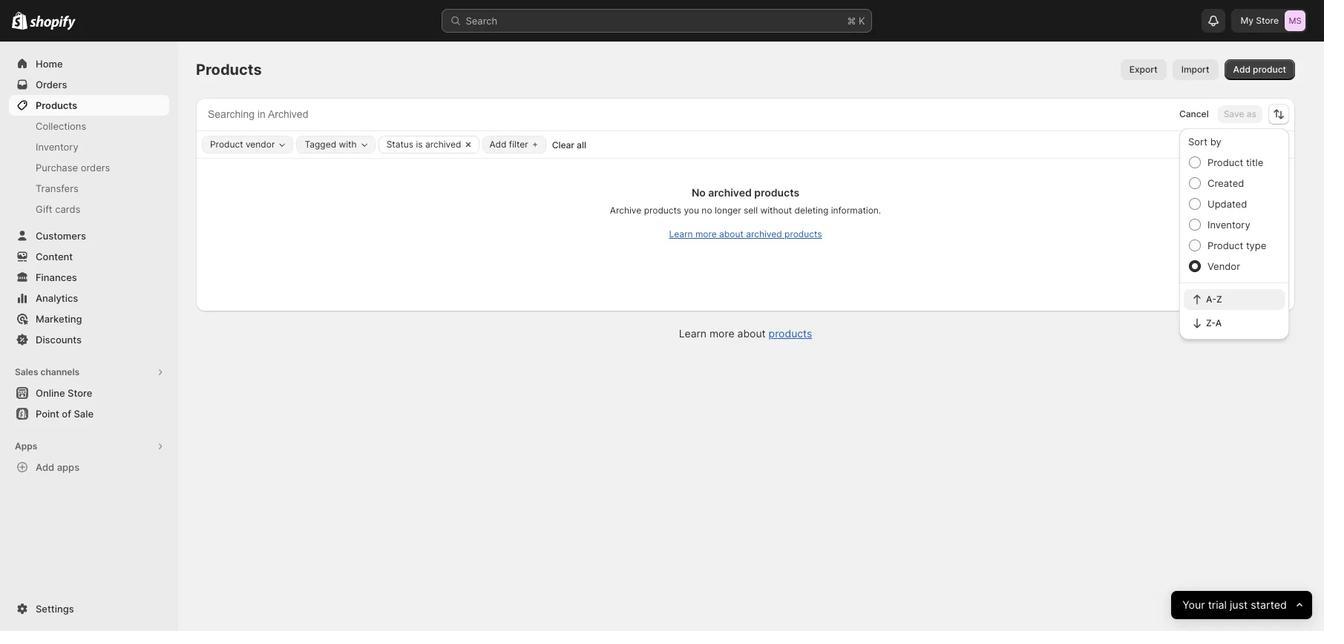 Task type: vqa. For each thing, say whether or not it's contained in the screenshot.
mark add a custom domain as done icon
no



Task type: describe. For each thing, give the bounding box(es) containing it.
products link
[[9, 95, 169, 116]]

import
[[1182, 64, 1210, 75]]

my store
[[1241, 15, 1280, 26]]

import button
[[1173, 59, 1219, 80]]

with
[[339, 139, 357, 150]]

gift cards
[[36, 203, 80, 215]]

inventory link
[[9, 137, 169, 157]]

store for my store
[[1257, 15, 1280, 26]]

a
[[1216, 318, 1223, 329]]

product vendor
[[210, 139, 275, 150]]

a-z
[[1207, 294, 1223, 305]]

add product link
[[1225, 59, 1296, 80]]

type
[[1247, 240, 1267, 252]]

learn more about archived products link
[[670, 229, 822, 240]]

more for learn more about products
[[710, 328, 735, 340]]

analytics
[[36, 293, 78, 304]]

home
[[36, 58, 63, 70]]

about for archived
[[720, 229, 744, 240]]

1 horizontal spatial inventory
[[1208, 219, 1251, 231]]

point
[[36, 408, 59, 420]]

information.
[[832, 205, 882, 216]]

online store link
[[9, 383, 169, 404]]

analytics link
[[9, 288, 169, 309]]

tagged with button
[[297, 137, 375, 153]]

products link
[[769, 328, 813, 340]]

by
[[1211, 136, 1222, 148]]

sale
[[74, 408, 94, 420]]

clear all
[[552, 140, 587, 151]]

online
[[36, 388, 65, 400]]

cards
[[55, 203, 80, 215]]

marketing
[[36, 313, 82, 325]]

vendor
[[1208, 261, 1241, 273]]

my store image
[[1286, 10, 1306, 31]]

clear all button
[[546, 137, 593, 154]]

created
[[1208, 177, 1245, 189]]

a-z button
[[1185, 290, 1286, 310]]

sort by
[[1189, 136, 1222, 148]]

deleting
[[795, 205, 829, 216]]

settings
[[36, 604, 74, 616]]

filter
[[509, 139, 528, 150]]

transfers
[[36, 183, 79, 195]]

archived inside dropdown button
[[425, 139, 462, 150]]

add filter button
[[483, 136, 546, 154]]

export
[[1130, 64, 1158, 75]]

learn for learn more about archived products
[[670, 229, 693, 240]]

without
[[761, 205, 792, 216]]

online store
[[36, 388, 92, 400]]

⌘ k
[[848, 15, 866, 27]]

title
[[1247, 157, 1264, 169]]

store for online store
[[68, 388, 92, 400]]

product type
[[1208, 240, 1267, 252]]

add apps
[[36, 462, 80, 474]]

sort
[[1189, 136, 1208, 148]]

add filter
[[490, 139, 528, 150]]

status
[[387, 139, 414, 150]]

add for add apps
[[36, 462, 54, 474]]

sales channels
[[15, 367, 80, 378]]

updated
[[1208, 198, 1248, 210]]

product
[[1254, 64, 1287, 75]]

cancel
[[1180, 108, 1209, 120]]

longer
[[715, 205, 742, 216]]

customers link
[[9, 226, 169, 247]]

tagged
[[305, 139, 336, 150]]

channels
[[40, 367, 80, 378]]

product for product type
[[1208, 240, 1244, 252]]

of
[[62, 408, 71, 420]]

settings link
[[9, 599, 169, 620]]

content
[[36, 251, 73, 263]]

all
[[577, 140, 587, 151]]

gift
[[36, 203, 52, 215]]

is
[[416, 139, 423, 150]]

my
[[1241, 15, 1254, 26]]

learn more about products
[[679, 328, 813, 340]]

0 horizontal spatial shopify image
[[12, 12, 28, 30]]

finances link
[[9, 267, 169, 288]]

sales
[[15, 367, 38, 378]]

z
[[1217, 294, 1223, 305]]

orders link
[[9, 74, 169, 95]]

collections link
[[9, 116, 169, 137]]

trial
[[1209, 599, 1227, 612]]

add for add filter
[[490, 139, 507, 150]]

your
[[1183, 599, 1206, 612]]

0 vertical spatial products
[[196, 61, 262, 79]]



Task type: locate. For each thing, give the bounding box(es) containing it.
k
[[859, 15, 866, 27]]

add
[[1234, 64, 1251, 75], [490, 139, 507, 150], [36, 462, 54, 474]]

1 horizontal spatial shopify image
[[30, 15, 76, 30]]

discounts
[[36, 334, 82, 346]]

product
[[210, 139, 243, 150], [1208, 157, 1244, 169], [1208, 240, 1244, 252]]

about down longer
[[720, 229, 744, 240]]

1 vertical spatial archived
[[709, 186, 752, 199]]

point of sale
[[36, 408, 94, 420]]

0 vertical spatial about
[[720, 229, 744, 240]]

transfers link
[[9, 178, 169, 199]]

archive
[[610, 205, 642, 216]]

0 vertical spatial product
[[210, 139, 243, 150]]

archived down the without
[[746, 229, 783, 240]]

about for products
[[738, 328, 766, 340]]

export button
[[1121, 59, 1167, 80]]

0 horizontal spatial add
[[36, 462, 54, 474]]

product inside 'dropdown button'
[[210, 139, 243, 150]]

no archived products
[[692, 186, 800, 199]]

add left 'filter'
[[490, 139, 507, 150]]

0 vertical spatial add
[[1234, 64, 1251, 75]]

z-a
[[1207, 318, 1223, 329]]

1 horizontal spatial store
[[1257, 15, 1280, 26]]

tagged with
[[305, 139, 357, 150]]

more down no
[[696, 229, 717, 240]]

1 vertical spatial add
[[490, 139, 507, 150]]

Searching in Archived field
[[203, 105, 1141, 124]]

archived right is
[[425, 139, 462, 150]]

0 horizontal spatial products
[[36, 100, 77, 111]]

status is archived button
[[379, 137, 462, 153]]

0 vertical spatial store
[[1257, 15, 1280, 26]]

product up created
[[1208, 157, 1244, 169]]

⌘
[[848, 15, 857, 27]]

products
[[196, 61, 262, 79], [36, 100, 77, 111]]

purchase orders
[[36, 162, 110, 174]]

point of sale button
[[0, 404, 178, 425]]

1 horizontal spatial add
[[490, 139, 507, 150]]

inventory down updated
[[1208, 219, 1251, 231]]

status is archived
[[387, 139, 462, 150]]

archived
[[425, 139, 462, 150], [709, 186, 752, 199], [746, 229, 783, 240]]

learn for learn more about products
[[679, 328, 707, 340]]

online store button
[[0, 383, 178, 404]]

0 horizontal spatial inventory
[[36, 141, 78, 153]]

store inside button
[[68, 388, 92, 400]]

product up vendor
[[1208, 240, 1244, 252]]

product title
[[1208, 157, 1264, 169]]

0 vertical spatial more
[[696, 229, 717, 240]]

1 vertical spatial about
[[738, 328, 766, 340]]

1 horizontal spatial products
[[196, 61, 262, 79]]

store up "sale"
[[68, 388, 92, 400]]

point of sale link
[[9, 404, 169, 425]]

apps
[[15, 441, 37, 452]]

add product
[[1234, 64, 1287, 75]]

archive products you no longer sell without deleting information.
[[610, 205, 882, 216]]

1 vertical spatial product
[[1208, 157, 1244, 169]]

you
[[684, 205, 700, 216]]

add inside "dropdown button"
[[490, 139, 507, 150]]

no
[[692, 186, 706, 199]]

purchase
[[36, 162, 78, 174]]

z-a button
[[1185, 313, 1286, 334]]

add for add product
[[1234, 64, 1251, 75]]

finances
[[36, 272, 77, 284]]

sell
[[744, 205, 758, 216]]

2 vertical spatial archived
[[746, 229, 783, 240]]

sales channels button
[[9, 362, 169, 383]]

orders
[[81, 162, 110, 174]]

1 vertical spatial inventory
[[1208, 219, 1251, 231]]

vendor
[[246, 139, 275, 150]]

0 horizontal spatial store
[[68, 388, 92, 400]]

1 vertical spatial learn
[[679, 328, 707, 340]]

inventory up purchase
[[36, 141, 78, 153]]

2 vertical spatial product
[[1208, 240, 1244, 252]]

clear
[[552, 140, 575, 151]]

more left products link
[[710, 328, 735, 340]]

1 vertical spatial products
[[36, 100, 77, 111]]

add apps button
[[9, 457, 169, 478]]

product left vendor
[[210, 139, 243, 150]]

just
[[1230, 599, 1248, 612]]

add inside button
[[36, 462, 54, 474]]

no
[[702, 205, 713, 216]]

archived up longer
[[709, 186, 752, 199]]

about left products link
[[738, 328, 766, 340]]

customers
[[36, 230, 86, 242]]

product for product title
[[1208, 157, 1244, 169]]

0 vertical spatial learn
[[670, 229, 693, 240]]

started
[[1251, 599, 1288, 612]]

z-
[[1207, 318, 1216, 329]]

product vendor button
[[203, 137, 293, 153]]

add left the apps at bottom left
[[36, 462, 54, 474]]

cancel button
[[1174, 105, 1215, 123]]

content link
[[9, 247, 169, 267]]

add inside 'link'
[[1234, 64, 1251, 75]]

gift cards link
[[9, 199, 169, 220]]

more
[[696, 229, 717, 240], [710, 328, 735, 340]]

more for learn more about archived products
[[696, 229, 717, 240]]

a-
[[1207, 294, 1217, 305]]

store
[[1257, 15, 1280, 26], [68, 388, 92, 400]]

add left product
[[1234, 64, 1251, 75]]

discounts link
[[9, 330, 169, 351]]

0 vertical spatial archived
[[425, 139, 462, 150]]

learn more about archived products
[[670, 229, 822, 240]]

2 vertical spatial add
[[36, 462, 54, 474]]

shopify image
[[12, 12, 28, 30], [30, 15, 76, 30]]

home link
[[9, 53, 169, 74]]

your trial just started button
[[1172, 592, 1313, 620]]

1 vertical spatial more
[[710, 328, 735, 340]]

product for product vendor
[[210, 139, 243, 150]]

products
[[755, 186, 800, 199], [644, 205, 682, 216], [785, 229, 822, 240], [769, 328, 813, 340]]

your trial just started
[[1183, 599, 1288, 612]]

store right my
[[1257, 15, 1280, 26]]

1 vertical spatial store
[[68, 388, 92, 400]]

marketing link
[[9, 309, 169, 330]]

2 horizontal spatial add
[[1234, 64, 1251, 75]]

0 vertical spatial inventory
[[36, 141, 78, 153]]



